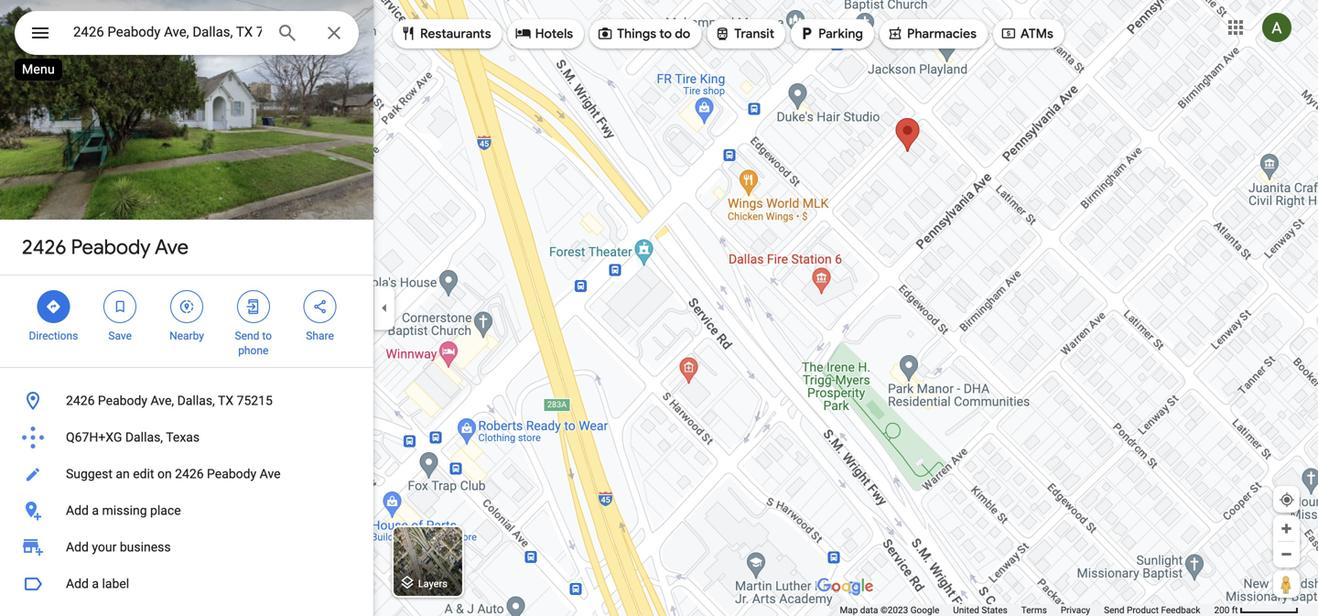 Task type: describe. For each thing, give the bounding box(es) containing it.
do
[[675, 26, 691, 42]]

terms button
[[1022, 604, 1048, 616]]

 things to do
[[597, 23, 691, 43]]

google
[[911, 605, 940, 616]]

add for add a label
[[66, 576, 89, 592]]

an
[[116, 467, 130, 482]]


[[400, 23, 417, 43]]

send for send product feedback
[[1105, 605, 1125, 616]]

peabody for ave
[[71, 234, 151, 260]]

product
[[1127, 605, 1159, 616]]

q67h+xg dallas, texas
[[66, 430, 200, 445]]

to inside  things to do
[[660, 26, 672, 42]]

ave,
[[151, 393, 174, 408]]

2426 for 2426 peabody ave
[[22, 234, 66, 260]]

show street view coverage image
[[1274, 571, 1300, 598]]

show your location image
[[1279, 492, 1296, 508]]

map data ©2023 google
[[840, 605, 940, 616]]


[[715, 23, 731, 43]]


[[45, 297, 62, 317]]

pharmacies
[[908, 26, 977, 42]]


[[29, 20, 51, 46]]

privacy button
[[1061, 604, 1091, 616]]

google maps element
[[0, 0, 1319, 616]]

hotels
[[535, 26, 573, 42]]

united states
[[954, 605, 1008, 616]]

send product feedback button
[[1105, 604, 1201, 616]]

a for label
[[92, 576, 99, 592]]

2426 peabody ave main content
[[0, 0, 374, 616]]

ft
[[1232, 605, 1239, 616]]

add a label
[[66, 576, 129, 592]]

suggest an edit on 2426 peabody ave
[[66, 467, 281, 482]]

200 ft button
[[1215, 605, 1300, 616]]

 button
[[15, 11, 66, 59]]

directions
[[29, 330, 78, 343]]

q67h+xg
[[66, 430, 122, 445]]

save
[[108, 330, 132, 343]]

parking
[[819, 26, 864, 42]]

edit
[[133, 467, 154, 482]]

 search field
[[15, 11, 359, 59]]

add for add a missing place
[[66, 503, 89, 518]]

peabody for ave,
[[98, 393, 147, 408]]

dallas, inside button
[[177, 393, 215, 408]]

things
[[617, 26, 657, 42]]

nearby
[[169, 330, 204, 343]]

states
[[982, 605, 1008, 616]]

©2023
[[881, 605, 909, 616]]

200 ft
[[1215, 605, 1239, 616]]

add your business
[[66, 540, 171, 555]]


[[112, 297, 128, 317]]

atms
[[1021, 26, 1054, 42]]

send product feedback
[[1105, 605, 1201, 616]]

 transit
[[715, 23, 775, 43]]

texas
[[166, 430, 200, 445]]

 hotels
[[515, 23, 573, 43]]

phone
[[238, 344, 269, 357]]

2426 peabody ave, dallas, tx 75215 button
[[0, 383, 374, 419]]

zoom in image
[[1280, 522, 1294, 536]]

 parking
[[799, 23, 864, 43]]

200
[[1215, 605, 1230, 616]]

terms
[[1022, 605, 1048, 616]]



Task type: vqa. For each thing, say whether or not it's contained in the screenshot.


Task type: locate. For each thing, give the bounding box(es) containing it.
0 vertical spatial to
[[660, 26, 672, 42]]

ave down 75215
[[260, 467, 281, 482]]

peabody down q67h+xg dallas, texas "button"
[[207, 467, 257, 482]]

0 vertical spatial ave
[[155, 234, 189, 260]]

a
[[92, 503, 99, 518], [92, 576, 99, 592]]

0 horizontal spatial send
[[235, 330, 260, 343]]

2426 up 
[[22, 234, 66, 260]]

share
[[306, 330, 334, 343]]

business
[[120, 540, 171, 555]]

add left label
[[66, 576, 89, 592]]

peabody up 'q67h+xg dallas, texas'
[[98, 393, 147, 408]]

collapse side panel image
[[375, 298, 395, 318]]

add down suggest
[[66, 503, 89, 518]]

1 vertical spatial peabody
[[98, 393, 147, 408]]

2426 inside button
[[175, 467, 204, 482]]

2426 for 2426 peabody ave, dallas, tx 75215
[[66, 393, 95, 408]]

ave inside button
[[260, 467, 281, 482]]

1 vertical spatial to
[[262, 330, 272, 343]]

0 horizontal spatial to
[[262, 330, 272, 343]]

 atms
[[1001, 23, 1054, 43]]

0 vertical spatial dallas,
[[177, 393, 215, 408]]

zoom out image
[[1280, 548, 1294, 561]]

1 horizontal spatial to
[[660, 26, 672, 42]]

send for send to phone
[[235, 330, 260, 343]]

add your business link
[[0, 529, 374, 566]]

dallas, left tx
[[177, 393, 215, 408]]


[[245, 297, 262, 317]]

0 horizontal spatial ave
[[155, 234, 189, 260]]

add left your
[[66, 540, 89, 555]]

1 a from the top
[[92, 503, 99, 518]]

add inside add a missing place button
[[66, 503, 89, 518]]

q67h+xg dallas, texas button
[[0, 419, 374, 456]]

1 vertical spatial add
[[66, 540, 89, 555]]

1 horizontal spatial dallas,
[[177, 393, 215, 408]]


[[887, 23, 904, 43]]

3 add from the top
[[66, 576, 89, 592]]

1 vertical spatial a
[[92, 576, 99, 592]]

1 horizontal spatial send
[[1105, 605, 1125, 616]]

on
[[157, 467, 172, 482]]

1 vertical spatial 2426
[[66, 393, 95, 408]]

2426 peabody ave
[[22, 234, 189, 260]]

2426 right the on
[[175, 467, 204, 482]]

tx
[[218, 393, 234, 408]]

2426
[[22, 234, 66, 260], [66, 393, 95, 408], [175, 467, 204, 482]]

missing
[[102, 503, 147, 518]]

privacy
[[1061, 605, 1091, 616]]

2426 up q67h+xg
[[66, 393, 95, 408]]

none field inside 2426 peabody ave, dallas, tx 75215 field
[[73, 21, 262, 43]]


[[515, 23, 532, 43]]

to
[[660, 26, 672, 42], [262, 330, 272, 343]]

add inside add your business link
[[66, 540, 89, 555]]

transit
[[735, 26, 775, 42]]

a left missing
[[92, 503, 99, 518]]

footer
[[840, 604, 1215, 616]]

layers
[[418, 578, 448, 590]]

dallas, inside "button"
[[125, 430, 163, 445]]

peabody inside button
[[207, 467, 257, 482]]

add inside add a label button
[[66, 576, 89, 592]]

1 horizontal spatial ave
[[260, 467, 281, 482]]

to left 'do'
[[660, 26, 672, 42]]

google account: angela cha  
(angela.cha@adept.ai) image
[[1263, 13, 1292, 42]]

peabody up ""
[[71, 234, 151, 260]]


[[312, 297, 328, 317]]

a inside button
[[92, 503, 99, 518]]

peabody
[[71, 234, 151, 260], [98, 393, 147, 408], [207, 467, 257, 482]]

send
[[235, 330, 260, 343], [1105, 605, 1125, 616]]

your
[[92, 540, 117, 555]]

0 vertical spatial add
[[66, 503, 89, 518]]

label
[[102, 576, 129, 592]]

 pharmacies
[[887, 23, 977, 43]]

suggest an edit on 2426 peabody ave button
[[0, 456, 374, 493]]

dallas,
[[177, 393, 215, 408], [125, 430, 163, 445]]

2426 inside button
[[66, 393, 95, 408]]


[[1001, 23, 1017, 43]]


[[799, 23, 815, 43]]

1 vertical spatial send
[[1105, 605, 1125, 616]]

add a label button
[[0, 566, 374, 603]]

data
[[861, 605, 879, 616]]

0 vertical spatial peabody
[[71, 234, 151, 260]]

restaurants
[[420, 26, 491, 42]]

2 a from the top
[[92, 576, 99, 592]]

None field
[[73, 21, 262, 43]]

ave up  on the left
[[155, 234, 189, 260]]

footer inside the google maps element
[[840, 604, 1215, 616]]

0 vertical spatial send
[[235, 330, 260, 343]]

actions for 2426 peabody ave region
[[0, 276, 374, 367]]

1 add from the top
[[66, 503, 89, 518]]

0 vertical spatial 2426
[[22, 234, 66, 260]]

ave
[[155, 234, 189, 260], [260, 467, 281, 482]]

send inside button
[[1105, 605, 1125, 616]]


[[597, 23, 614, 43]]

add a missing place button
[[0, 493, 374, 529]]

add a missing place
[[66, 503, 181, 518]]

2426 peabody ave, dallas, tx 75215
[[66, 393, 273, 408]]

peabody inside button
[[98, 393, 147, 408]]

2 add from the top
[[66, 540, 89, 555]]

map
[[840, 605, 858, 616]]

0 vertical spatial a
[[92, 503, 99, 518]]

add for add your business
[[66, 540, 89, 555]]

a inside button
[[92, 576, 99, 592]]

footer containing map data ©2023 google
[[840, 604, 1215, 616]]

 restaurants
[[400, 23, 491, 43]]

united states button
[[954, 604, 1008, 616]]

dallas, up edit
[[125, 430, 163, 445]]

add
[[66, 503, 89, 518], [66, 540, 89, 555], [66, 576, 89, 592]]

2 vertical spatial 2426
[[175, 467, 204, 482]]

place
[[150, 503, 181, 518]]

send left product at the bottom
[[1105, 605, 1125, 616]]

2 vertical spatial add
[[66, 576, 89, 592]]

2426 Peabody Ave, Dallas, TX 75215 field
[[15, 11, 359, 55]]

1 vertical spatial dallas,
[[125, 430, 163, 445]]

75215
[[237, 393, 273, 408]]

to up phone
[[262, 330, 272, 343]]

a for missing
[[92, 503, 99, 518]]

suggest
[[66, 467, 113, 482]]

send to phone
[[235, 330, 272, 357]]

to inside send to phone
[[262, 330, 272, 343]]

feedback
[[1162, 605, 1201, 616]]

1 vertical spatial ave
[[260, 467, 281, 482]]

send up phone
[[235, 330, 260, 343]]

a left label
[[92, 576, 99, 592]]

2 vertical spatial peabody
[[207, 467, 257, 482]]

send inside send to phone
[[235, 330, 260, 343]]


[[179, 297, 195, 317]]

united
[[954, 605, 980, 616]]

0 horizontal spatial dallas,
[[125, 430, 163, 445]]



